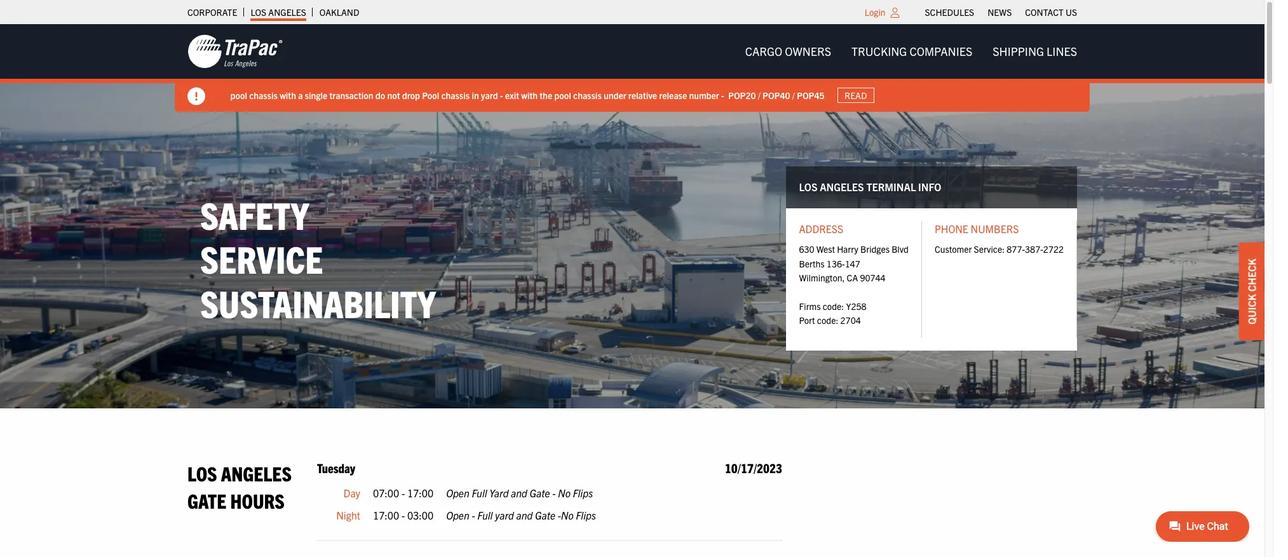 Task type: describe. For each thing, give the bounding box(es) containing it.
1 horizontal spatial 17:00
[[407, 487, 434, 499]]

bridges
[[861, 244, 890, 255]]

17:00 - 03:00
[[373, 509, 434, 522]]

a
[[298, 89, 303, 101]]

solid image
[[187, 88, 205, 106]]

630 west harry bridges blvd berths 136-147 wilmington, ca 90744
[[799, 244, 909, 284]]

sustainability
[[200, 279, 436, 326]]

los angeles
[[251, 6, 306, 18]]

angeles for los angeles gate hours
[[221, 461, 292, 485]]

los angeles image
[[187, 34, 283, 69]]

pool chassis with a single transaction  do not drop pool chassis in yard -  exit with the pool chassis under relative release number -  pop20 / pop40 / pop45
[[231, 89, 825, 101]]

open full yard and gate - no flips
[[446, 487, 593, 499]]

harry
[[837, 244, 859, 255]]

877-
[[1007, 244, 1025, 255]]

berths
[[799, 258, 825, 269]]

2 chassis from the left
[[442, 89, 470, 101]]

angeles for los angeles
[[268, 6, 306, 18]]

customer
[[935, 244, 972, 255]]

los angeles link
[[251, 3, 306, 21]]

in
[[472, 89, 479, 101]]

open for open - full yard and gate -no flips
[[446, 509, 469, 522]]

los for los angeles
[[251, 6, 266, 18]]

2722
[[1043, 244, 1064, 255]]

los for los angeles terminal info
[[799, 181, 818, 193]]

address
[[799, 222, 843, 235]]

wilmington,
[[799, 272, 845, 284]]

pop45
[[797, 89, 825, 101]]

contact us
[[1025, 6, 1077, 18]]

2 pool from the left
[[555, 89, 572, 101]]

0 vertical spatial code:
[[823, 301, 844, 312]]

transaction
[[330, 89, 374, 101]]

los angeles gate hours
[[187, 461, 292, 513]]

contact us link
[[1025, 3, 1077, 21]]

1 vertical spatial no
[[561, 509, 574, 522]]

ca
[[847, 272, 858, 284]]

1 chassis from the left
[[250, 89, 278, 101]]

phone numbers
[[935, 222, 1019, 235]]

read link
[[838, 88, 875, 103]]

read
[[845, 90, 867, 101]]

trucking
[[852, 44, 907, 58]]

safety
[[200, 191, 309, 237]]

gate inside los angeles gate hours
[[187, 488, 226, 513]]

exit
[[505, 89, 520, 101]]

gate down open full yard and gate - no flips
[[535, 509, 555, 522]]

drop
[[402, 89, 420, 101]]

pool
[[422, 89, 440, 101]]

phone
[[935, 222, 969, 235]]

check
[[1246, 258, 1258, 291]]

schedules
[[925, 6, 974, 18]]

light image
[[891, 8, 900, 18]]

1 pool from the left
[[231, 89, 248, 101]]

1 with from the left
[[280, 89, 296, 101]]

corporate link
[[187, 3, 237, 21]]

quick
[[1246, 294, 1258, 324]]

safety service sustainability
[[200, 191, 436, 326]]

owners
[[785, 44, 831, 58]]

hours
[[230, 488, 285, 513]]

tuesday
[[317, 460, 355, 476]]

cargo owners link
[[735, 39, 841, 64]]

number
[[690, 89, 720, 101]]

angeles for los angeles terminal info
[[820, 181, 864, 193]]

service:
[[974, 244, 1005, 255]]

firms code:  y258 port code:  2704
[[799, 301, 867, 326]]

03:00
[[407, 509, 434, 522]]

1 vertical spatial yard
[[495, 509, 514, 522]]

y258
[[846, 301, 867, 312]]

corporate
[[187, 6, 237, 18]]

not
[[388, 89, 400, 101]]

menu bar containing schedules
[[918, 3, 1084, 21]]

0 vertical spatial no
[[558, 487, 571, 499]]

schedules link
[[925, 3, 974, 21]]

us
[[1066, 6, 1077, 18]]

quick check
[[1246, 258, 1258, 324]]

info
[[918, 181, 942, 193]]

0 vertical spatial flips
[[573, 487, 593, 499]]



Task type: vqa. For each thing, say whether or not it's contained in the screenshot.
not at the left of page
yes



Task type: locate. For each thing, give the bounding box(es) containing it.
no up open - full yard and gate -no flips
[[558, 487, 571, 499]]

and down open full yard and gate - no flips
[[516, 509, 533, 522]]

1 vertical spatial menu bar
[[735, 39, 1087, 64]]

yard
[[481, 89, 498, 101], [495, 509, 514, 522]]

1 vertical spatial angeles
[[820, 181, 864, 193]]

angeles up address
[[820, 181, 864, 193]]

2 open from the top
[[446, 509, 469, 522]]

open right '03:00'
[[446, 509, 469, 522]]

single
[[305, 89, 328, 101]]

136-
[[827, 258, 845, 269]]

shipping lines
[[993, 44, 1077, 58]]

1 vertical spatial los
[[799, 181, 818, 193]]

0 horizontal spatial /
[[758, 89, 761, 101]]

chassis left the in
[[442, 89, 470, 101]]

full down yard
[[477, 509, 493, 522]]

-
[[500, 89, 503, 101], [722, 89, 725, 101], [402, 487, 405, 499], [552, 487, 556, 499], [402, 509, 405, 522], [472, 509, 475, 522], [558, 509, 561, 522]]

port
[[799, 315, 815, 326]]

0 horizontal spatial pool
[[231, 89, 248, 101]]

0 vertical spatial full
[[472, 487, 487, 499]]

day
[[344, 487, 360, 499]]

gate left hours
[[187, 488, 226, 513]]

terminal
[[866, 181, 916, 193]]

open for open full yard and gate - no flips
[[446, 487, 469, 499]]

with
[[280, 89, 296, 101], [522, 89, 538, 101]]

17:00 down 07:00
[[373, 509, 399, 522]]

quick check link
[[1239, 243, 1265, 340]]

2 vertical spatial angeles
[[221, 461, 292, 485]]

2 vertical spatial los
[[187, 461, 217, 485]]

login link
[[865, 6, 886, 18]]

code:
[[823, 301, 844, 312], [817, 315, 839, 326]]

90744
[[860, 272, 886, 284]]

0 vertical spatial open
[[446, 487, 469, 499]]

los angeles terminal info
[[799, 181, 942, 193]]

menu bar
[[918, 3, 1084, 21], [735, 39, 1087, 64]]

angeles
[[268, 6, 306, 18], [820, 181, 864, 193], [221, 461, 292, 485]]

menu bar containing cargo owners
[[735, 39, 1087, 64]]

night
[[336, 509, 360, 522]]

1 vertical spatial 17:00
[[373, 509, 399, 522]]

los for los angeles gate hours
[[187, 461, 217, 485]]

open - full yard and gate -no flips
[[446, 509, 596, 522]]

cargo
[[745, 44, 782, 58]]

banner
[[0, 24, 1274, 112]]

contact
[[1025, 6, 1064, 18]]

service
[[200, 235, 323, 282]]

menu bar inside banner
[[735, 39, 1087, 64]]

07:00
[[373, 487, 399, 499]]

1 vertical spatial and
[[516, 509, 533, 522]]

angeles inside los angeles gate hours
[[221, 461, 292, 485]]

0 vertical spatial and
[[511, 487, 527, 499]]

pool right the
[[555, 89, 572, 101]]

1 / from the left
[[758, 89, 761, 101]]

gate
[[530, 487, 550, 499], [187, 488, 226, 513], [535, 509, 555, 522]]

/
[[758, 89, 761, 101], [793, 89, 795, 101]]

banner containing cargo owners
[[0, 24, 1274, 112]]

0 vertical spatial los
[[251, 6, 266, 18]]

companies
[[910, 44, 973, 58]]

yard
[[490, 487, 509, 499]]

pop20
[[729, 89, 756, 101]]

do
[[376, 89, 386, 101]]

0 vertical spatial angeles
[[268, 6, 306, 18]]

customer service: 877-387-2722
[[935, 244, 1064, 255]]

630
[[799, 244, 815, 255]]

login
[[865, 6, 886, 18]]

147
[[845, 258, 860, 269]]

menu bar up shipping
[[918, 3, 1084, 21]]

1 horizontal spatial los
[[251, 6, 266, 18]]

pool right solid "icon"
[[231, 89, 248, 101]]

2 with from the left
[[522, 89, 538, 101]]

code: right port
[[817, 315, 839, 326]]

pop40
[[763, 89, 791, 101]]

blvd
[[892, 244, 909, 255]]

oakland link
[[320, 3, 359, 21]]

news link
[[988, 3, 1012, 21]]

1 open from the top
[[446, 487, 469, 499]]

2 / from the left
[[793, 89, 795, 101]]

no
[[558, 487, 571, 499], [561, 509, 574, 522]]

1 vertical spatial code:
[[817, 315, 839, 326]]

17:00
[[407, 487, 434, 499], [373, 509, 399, 522]]

2704
[[841, 315, 861, 326]]

code: up 2704
[[823, 301, 844, 312]]

relative
[[629, 89, 658, 101]]

0 horizontal spatial chassis
[[250, 89, 278, 101]]

1 vertical spatial open
[[446, 509, 469, 522]]

news
[[988, 6, 1012, 18]]

shipping lines link
[[983, 39, 1087, 64]]

gate up open - full yard and gate -no flips
[[530, 487, 550, 499]]

flips
[[573, 487, 593, 499], [576, 509, 596, 522]]

open
[[446, 487, 469, 499], [446, 509, 469, 522]]

chassis left a on the top of the page
[[250, 89, 278, 101]]

1 horizontal spatial pool
[[555, 89, 572, 101]]

0 vertical spatial 17:00
[[407, 487, 434, 499]]

2 horizontal spatial chassis
[[574, 89, 602, 101]]

1 vertical spatial full
[[477, 509, 493, 522]]

/ left the pop40
[[758, 89, 761, 101]]

angeles left oakland
[[268, 6, 306, 18]]

chassis left under
[[574, 89, 602, 101]]

no down open full yard and gate - no flips
[[561, 509, 574, 522]]

and right yard
[[511, 487, 527, 499]]

10/17/2023
[[725, 460, 782, 476]]

chassis
[[250, 89, 278, 101], [442, 89, 470, 101], [574, 89, 602, 101]]

open left yard
[[446, 487, 469, 499]]

trucking companies link
[[841, 39, 983, 64]]

release
[[660, 89, 687, 101]]

with left a on the top of the page
[[280, 89, 296, 101]]

trucking companies
[[852, 44, 973, 58]]

full
[[472, 487, 487, 499], [477, 509, 493, 522]]

1 horizontal spatial chassis
[[442, 89, 470, 101]]

shipping
[[993, 44, 1044, 58]]

07:00 - 17:00
[[373, 487, 434, 499]]

/ left pop45
[[793, 89, 795, 101]]

los
[[251, 6, 266, 18], [799, 181, 818, 193], [187, 461, 217, 485]]

yard right the in
[[481, 89, 498, 101]]

17:00 up '03:00'
[[407, 487, 434, 499]]

1 vertical spatial flips
[[576, 509, 596, 522]]

firms
[[799, 301, 821, 312]]

3 chassis from the left
[[574, 89, 602, 101]]

0 vertical spatial menu bar
[[918, 3, 1084, 21]]

menu bar down light image
[[735, 39, 1087, 64]]

yard down yard
[[495, 509, 514, 522]]

angeles up hours
[[221, 461, 292, 485]]

1 horizontal spatial /
[[793, 89, 795, 101]]

west
[[817, 244, 835, 255]]

under
[[604, 89, 627, 101]]

oakland
[[320, 6, 359, 18]]

cargo owners
[[745, 44, 831, 58]]

1 horizontal spatial with
[[522, 89, 538, 101]]

full left yard
[[472, 487, 487, 499]]

0 vertical spatial yard
[[481, 89, 498, 101]]

los inside los angeles gate hours
[[187, 461, 217, 485]]

2 horizontal spatial los
[[799, 181, 818, 193]]

numbers
[[971, 222, 1019, 235]]

0 horizontal spatial with
[[280, 89, 296, 101]]

the
[[540, 89, 553, 101]]

0 horizontal spatial 17:00
[[373, 509, 399, 522]]

with left the
[[522, 89, 538, 101]]

and
[[511, 487, 527, 499], [516, 509, 533, 522]]

lines
[[1047, 44, 1077, 58]]

387-
[[1025, 244, 1043, 255]]

0 horizontal spatial los
[[187, 461, 217, 485]]



